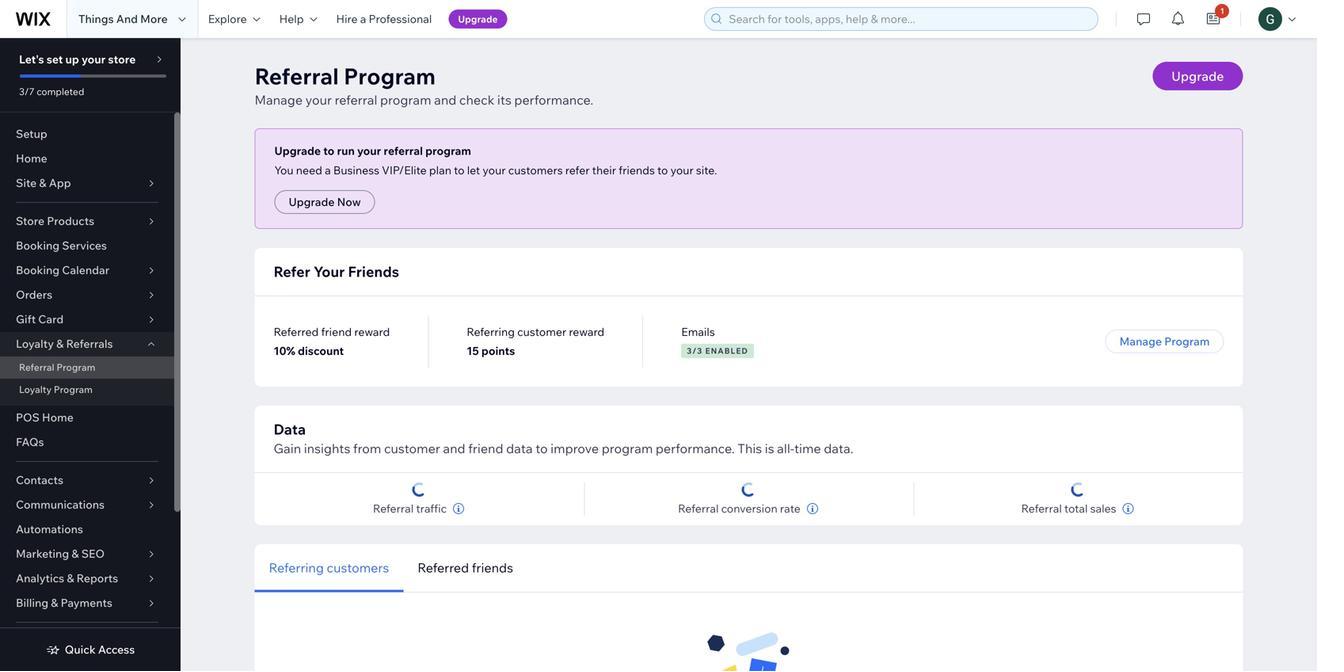 Task type: describe. For each thing, give the bounding box(es) containing it.
all-
[[777, 441, 795, 456]]

time
[[795, 441, 821, 456]]

its
[[498, 92, 512, 108]]

professional
[[369, 12, 432, 26]]

orders
[[16, 288, 52, 302]]

their
[[592, 163, 617, 177]]

referrals
[[66, 337, 113, 351]]

traffic
[[416, 502, 447, 515]]

manage program
[[1120, 334, 1210, 348]]

your left site.
[[671, 163, 694, 177]]

3/7 completed
[[19, 86, 84, 97]]

refer your friends
[[274, 263, 399, 281]]

referral for referral total sales
[[1022, 502, 1062, 515]]

sidebar element
[[0, 38, 181, 671]]

hire a professional link
[[327, 0, 442, 38]]

communications
[[16, 498, 105, 512]]

referral program manage your referral program and check its performance.
[[255, 62, 594, 108]]

referred friends button
[[404, 544, 528, 592]]

1 3 from the left
[[687, 346, 693, 356]]

communications button
[[0, 493, 174, 517]]

marketing & seo button
[[0, 542, 174, 567]]

quick access
[[65, 643, 135, 657]]

from
[[353, 441, 381, 456]]

need
[[296, 163, 322, 177]]

referring for referring customer reward 15 points
[[467, 325, 515, 339]]

upgrade right the "professional"
[[458, 13, 498, 25]]

upgrade to run your referral program you need a business vip/elite plan to let your customers refer their friends to your site.
[[275, 144, 717, 177]]

store
[[108, 52, 136, 66]]

upgrade now
[[289, 195, 361, 209]]

billing & payments button
[[0, 591, 174, 616]]

1
[[1221, 6, 1225, 16]]

more
[[140, 12, 168, 26]]

referral total sales
[[1022, 502, 1117, 515]]

referral conversion rate
[[678, 502, 801, 515]]

data gain insights from customer and friend data to improve program performance. this is all-time data.
[[274, 420, 854, 456]]

friend inside data gain insights from customer and friend data to improve program performance. this is all-time data.
[[468, 441, 504, 456]]

refer
[[274, 263, 310, 281]]

tab list containing referring customers
[[255, 544, 867, 592]]

reports
[[77, 571, 118, 585]]

Search for tools, apps, help & more... field
[[724, 8, 1094, 30]]

marketing
[[16, 547, 69, 561]]

customer inside referring customer reward 15 points
[[518, 325, 567, 339]]

referral traffic
[[373, 502, 447, 515]]

referred friend reward 10% discount
[[274, 325, 390, 358]]

friend inside referred friend reward 10% discount
[[321, 325, 352, 339]]

0 vertical spatial home
[[16, 151, 47, 165]]

2 3 from the left
[[698, 346, 703, 356]]

is
[[765, 441, 775, 456]]

faqs link
[[0, 430, 174, 455]]

setup
[[16, 127, 47, 141]]

friends
[[348, 263, 399, 281]]

gift card button
[[0, 307, 174, 332]]

referral for referral program manage your referral program and check its performance.
[[255, 62, 339, 90]]

quick
[[65, 643, 96, 657]]

completed
[[37, 86, 84, 97]]

faqs
[[16, 435, 44, 449]]

referral for program
[[335, 92, 378, 108]]

manage program button
[[1106, 330, 1225, 353]]

business
[[333, 163, 380, 177]]

1 vertical spatial upgrade button
[[1153, 62, 1244, 90]]

site & app button
[[0, 171, 174, 196]]

refer
[[566, 163, 590, 177]]

and
[[116, 12, 138, 26]]

program for loyalty program
[[54, 384, 93, 395]]

payments
[[61, 596, 112, 610]]

explore
[[208, 12, 247, 26]]

loyalty & referrals button
[[0, 332, 174, 357]]

1 vertical spatial home
[[42, 410, 74, 424]]

program for referral program manage your referral program and check its performance.
[[344, 62, 436, 90]]

card
[[38, 312, 64, 326]]

1 button
[[1197, 0, 1232, 38]]

referring customer reward 15 points
[[467, 325, 605, 358]]

referral for referral conversion rate
[[678, 502, 719, 515]]

& for analytics
[[67, 571, 74, 585]]

seo
[[81, 547, 105, 561]]

run
[[337, 144, 355, 158]]

referral for referral traffic
[[373, 502, 414, 515]]

now
[[337, 195, 361, 209]]

discount
[[298, 344, 344, 358]]

let's
[[19, 52, 44, 66]]

your for to
[[357, 144, 381, 158]]

referred for referred friend reward 10% discount
[[274, 325, 319, 339]]

vip/elite
[[382, 163, 427, 177]]

your for program
[[306, 92, 332, 108]]

enabled
[[706, 346, 749, 356]]

booking services
[[16, 239, 107, 252]]

15
[[467, 344, 479, 358]]

store products button
[[0, 209, 174, 234]]

reward for referring customer reward
[[569, 325, 605, 339]]

services
[[62, 239, 107, 252]]

upgrade now button
[[275, 190, 375, 214]]

upgrade down need
[[289, 195, 335, 209]]

gain
[[274, 441, 301, 456]]

manage inside referral program manage your referral program and check its performance.
[[255, 92, 303, 108]]



Task type: vqa. For each thing, say whether or not it's contained in the screenshot.
the right EMAIL
no



Task type: locate. For each thing, give the bounding box(es) containing it.
0 vertical spatial referred
[[274, 325, 319, 339]]

referral inside referral program link
[[19, 361, 54, 373]]

loyalty inside dropdown button
[[16, 337, 54, 351]]

0 vertical spatial program
[[380, 92, 432, 108]]

site
[[16, 176, 37, 190]]

home down setup at the left top
[[16, 151, 47, 165]]

tab list
[[255, 544, 867, 592]]

program for to
[[426, 144, 471, 158]]

1 horizontal spatial reward
[[569, 325, 605, 339]]

1 horizontal spatial manage
[[1120, 334, 1163, 348]]

improve
[[551, 441, 599, 456]]

0 horizontal spatial a
[[325, 163, 331, 177]]

analytics
[[16, 571, 64, 585]]

program for manage program
[[1165, 334, 1210, 348]]

referral program
[[19, 361, 95, 373]]

referral down help button
[[255, 62, 339, 90]]

booking for booking services
[[16, 239, 60, 252]]

reward inside referring customer reward 15 points
[[569, 325, 605, 339]]

data
[[506, 441, 533, 456]]

0 horizontal spatial referring
[[269, 560, 324, 576]]

your right let
[[483, 163, 506, 177]]

1 horizontal spatial referring
[[467, 325, 515, 339]]

check
[[460, 92, 495, 108]]

1 reward from the left
[[355, 325, 390, 339]]

1 vertical spatial referral
[[384, 144, 423, 158]]

1 vertical spatial and
[[443, 441, 466, 456]]

data
[[274, 420, 306, 438]]

0 vertical spatial friend
[[321, 325, 352, 339]]

& right "site"
[[39, 176, 46, 190]]

customers inside upgrade to run your referral program you need a business vip/elite plan to let your customers refer their friends to your site.
[[508, 163, 563, 177]]

10%
[[274, 344, 295, 358]]

booking down store
[[16, 239, 60, 252]]

quick access button
[[46, 643, 135, 657]]

2 reward from the left
[[569, 325, 605, 339]]

0 vertical spatial friends
[[619, 163, 655, 177]]

your inside sidebar 'element'
[[82, 52, 106, 66]]

friend up discount
[[321, 325, 352, 339]]

orders button
[[0, 283, 174, 307]]

emails 3 / 3 enabled
[[682, 325, 749, 356]]

referral program link
[[0, 357, 174, 379]]

2 vertical spatial program
[[602, 441, 653, 456]]

referral left total
[[1022, 502, 1062, 515]]

referral up loyalty program
[[19, 361, 54, 373]]

upgrade down 1 button
[[1172, 68, 1225, 84]]

0 vertical spatial loyalty
[[16, 337, 54, 351]]

program inside button
[[1165, 334, 1210, 348]]

1 vertical spatial booking
[[16, 263, 60, 277]]

customer
[[518, 325, 567, 339], [384, 441, 440, 456]]

and
[[434, 92, 457, 108], [443, 441, 466, 456]]

booking inside dropdown button
[[16, 263, 60, 277]]

0 horizontal spatial friends
[[472, 560, 513, 576]]

performance. left this
[[656, 441, 735, 456]]

program inside data gain insights from customer and friend data to improve program performance. this is all-time data.
[[602, 441, 653, 456]]

referral
[[335, 92, 378, 108], [384, 144, 423, 158]]

hire
[[336, 12, 358, 26]]

program up plan
[[426, 144, 471, 158]]

referral up vip/elite
[[384, 144, 423, 158]]

& up referral program
[[56, 337, 64, 351]]

data.
[[824, 441, 854, 456]]

booking calendar
[[16, 263, 109, 277]]

conversion
[[722, 502, 778, 515]]

customers left "refer"
[[508, 163, 563, 177]]

program right improve
[[602, 441, 653, 456]]

0 horizontal spatial referred
[[274, 325, 319, 339]]

upgrade button right the "professional"
[[449, 10, 508, 29]]

gift
[[16, 312, 36, 326]]

0 vertical spatial manage
[[255, 92, 303, 108]]

referred down "traffic"
[[418, 560, 469, 576]]

automations
[[16, 522, 83, 536]]

loyalty for loyalty & referrals
[[16, 337, 54, 351]]

your inside referral program manage your referral program and check its performance.
[[306, 92, 332, 108]]

1 horizontal spatial upgrade button
[[1153, 62, 1244, 90]]

a right need
[[325, 163, 331, 177]]

& for billing
[[51, 596, 58, 610]]

0 vertical spatial booking
[[16, 239, 60, 252]]

1 vertical spatial loyalty
[[19, 384, 52, 395]]

booking for booking calendar
[[16, 263, 60, 277]]

you
[[275, 163, 294, 177]]

things
[[78, 12, 114, 26]]

your up the business
[[357, 144, 381, 158]]

your for set
[[82, 52, 106, 66]]

points
[[482, 344, 515, 358]]

store
[[16, 214, 44, 228]]

1 vertical spatial friends
[[472, 560, 513, 576]]

this
[[738, 441, 762, 456]]

a right hire
[[360, 12, 366, 26]]

products
[[47, 214, 94, 228]]

referring inside referring customer reward 15 points
[[467, 325, 515, 339]]

0 vertical spatial and
[[434, 92, 457, 108]]

customers
[[508, 163, 563, 177], [327, 560, 389, 576]]

upgrade button down 1 button
[[1153, 62, 1244, 90]]

& up billing & payments
[[67, 571, 74, 585]]

1 vertical spatial performance.
[[656, 441, 735, 456]]

referral inside referral program manage your referral program and check its performance.
[[335, 92, 378, 108]]

0 vertical spatial customers
[[508, 163, 563, 177]]

sales
[[1091, 502, 1117, 515]]

referral left "traffic"
[[373, 502, 414, 515]]

program inside referral program manage your referral program and check its performance.
[[380, 92, 432, 108]]

& left seo
[[72, 547, 79, 561]]

1 vertical spatial customers
[[327, 560, 389, 576]]

upgrade button
[[449, 10, 508, 29], [1153, 62, 1244, 90]]

& for loyalty
[[56, 337, 64, 351]]

program
[[380, 92, 432, 108], [426, 144, 471, 158], [602, 441, 653, 456]]

booking services link
[[0, 234, 174, 258]]

0 vertical spatial referral
[[335, 92, 378, 108]]

referral inside upgrade to run your referral program you need a business vip/elite plan to let your customers refer their friends to your site.
[[384, 144, 423, 158]]

setup link
[[0, 122, 174, 147]]

referring customers
[[269, 560, 389, 576]]

0 horizontal spatial reward
[[355, 325, 390, 339]]

0 horizontal spatial customer
[[384, 441, 440, 456]]

1 horizontal spatial referred
[[418, 560, 469, 576]]

1 horizontal spatial performance.
[[656, 441, 735, 456]]

loyalty up pos
[[19, 384, 52, 395]]

referred up 10%
[[274, 325, 319, 339]]

program
[[344, 62, 436, 90], [1165, 334, 1210, 348], [57, 361, 95, 373], [54, 384, 93, 395]]

0 vertical spatial performance.
[[515, 92, 594, 108]]

1 vertical spatial friend
[[468, 441, 504, 456]]

customer inside data gain insights from customer and friend data to improve program performance. this is all-time data.
[[384, 441, 440, 456]]

referral up run
[[335, 92, 378, 108]]

your right "up"
[[82, 52, 106, 66]]

program for referral program
[[57, 361, 95, 373]]

& right billing
[[51, 596, 58, 610]]

1 horizontal spatial referral
[[384, 144, 423, 158]]

manage
[[255, 92, 303, 108], [1120, 334, 1163, 348]]

reward
[[355, 325, 390, 339], [569, 325, 605, 339]]

0 vertical spatial customer
[[518, 325, 567, 339]]

1 vertical spatial referred
[[418, 560, 469, 576]]

referral for referral program
[[19, 361, 54, 373]]

referral left 'conversion'
[[678, 502, 719, 515]]

upgrade up need
[[275, 144, 321, 158]]

performance.
[[515, 92, 594, 108], [656, 441, 735, 456]]

contacts button
[[0, 468, 174, 493]]

referral inside referral program manage your referral program and check its performance.
[[255, 62, 339, 90]]

referred
[[274, 325, 319, 339], [418, 560, 469, 576]]

0 horizontal spatial 3
[[687, 346, 693, 356]]

billing & payments
[[16, 596, 112, 610]]

1 horizontal spatial a
[[360, 12, 366, 26]]

0 horizontal spatial friend
[[321, 325, 352, 339]]

to left let
[[454, 163, 465, 177]]

program inside referral program manage your referral program and check its performance.
[[344, 62, 436, 90]]

loyalty program link
[[0, 379, 174, 401]]

& for site
[[39, 176, 46, 190]]

access
[[98, 643, 135, 657]]

0 vertical spatial upgrade button
[[449, 10, 508, 29]]

loyalty & referrals
[[16, 337, 113, 351]]

referring customers button
[[255, 544, 404, 592]]

automations link
[[0, 517, 174, 542]]

set
[[47, 52, 63, 66]]

1 vertical spatial referring
[[269, 560, 324, 576]]

friends inside referred friends button
[[472, 560, 513, 576]]

and inside data gain insights from customer and friend data to improve program performance. this is all-time data.
[[443, 441, 466, 456]]

performance. inside referral program manage your referral program and check its performance.
[[515, 92, 594, 108]]

1 horizontal spatial 3
[[698, 346, 703, 356]]

referred inside referred friend reward 10% discount
[[274, 325, 319, 339]]

site & app
[[16, 176, 71, 190]]

plan
[[429, 163, 452, 177]]

and inside referral program manage your referral program and check its performance.
[[434, 92, 457, 108]]

0 horizontal spatial upgrade button
[[449, 10, 508, 29]]

site.
[[696, 163, 717, 177]]

referred for referred friends
[[418, 560, 469, 576]]

calendar
[[62, 263, 109, 277]]

friend left data
[[468, 441, 504, 456]]

program for program
[[380, 92, 432, 108]]

home down loyalty program
[[42, 410, 74, 424]]

analytics & reports button
[[0, 567, 174, 591]]

to right data
[[536, 441, 548, 456]]

performance. inside data gain insights from customer and friend data to improve program performance. this is all-time data.
[[656, 441, 735, 456]]

referral for to
[[384, 144, 423, 158]]

emails
[[682, 325, 715, 339]]

pos
[[16, 410, 40, 424]]

let
[[467, 163, 480, 177]]

to
[[323, 144, 335, 158], [454, 163, 465, 177], [658, 163, 668, 177], [536, 441, 548, 456]]

program inside upgrade to run your referral program you need a business vip/elite plan to let your customers refer their friends to your site.
[[426, 144, 471, 158]]

upgrade inside upgrade to run your referral program you need a business vip/elite plan to let your customers refer their friends to your site.
[[275, 144, 321, 158]]

marketing & seo
[[16, 547, 105, 561]]

referring inside "referring customers" button
[[269, 560, 324, 576]]

customers down referral traffic
[[327, 560, 389, 576]]

0 horizontal spatial performance.
[[515, 92, 594, 108]]

to left run
[[323, 144, 335, 158]]

store products
[[16, 214, 94, 228]]

0 horizontal spatial referral
[[335, 92, 378, 108]]

up
[[65, 52, 79, 66]]

insights
[[304, 441, 351, 456]]

your
[[314, 263, 345, 281]]

to left site.
[[658, 163, 668, 177]]

loyalty program
[[19, 384, 93, 395]]

contacts
[[16, 473, 63, 487]]

1 vertical spatial a
[[325, 163, 331, 177]]

1 vertical spatial manage
[[1120, 334, 1163, 348]]

customers inside button
[[327, 560, 389, 576]]

0 horizontal spatial manage
[[255, 92, 303, 108]]

and up "traffic"
[[443, 441, 466, 456]]

1 vertical spatial customer
[[384, 441, 440, 456]]

things and more
[[78, 12, 168, 26]]

1 horizontal spatial customers
[[508, 163, 563, 177]]

referred inside referred friends button
[[418, 560, 469, 576]]

2 booking from the top
[[16, 263, 60, 277]]

hire a professional
[[336, 12, 432, 26]]

reward inside referred friend reward 10% discount
[[355, 325, 390, 339]]

1 horizontal spatial customer
[[518, 325, 567, 339]]

referring for referring customers
[[269, 560, 324, 576]]

loyalty for loyalty program
[[19, 384, 52, 395]]

performance. right its
[[515, 92, 594, 108]]

your
[[82, 52, 106, 66], [306, 92, 332, 108], [357, 144, 381, 158], [483, 163, 506, 177], [671, 163, 694, 177]]

friends inside upgrade to run your referral program you need a business vip/elite plan to let your customers refer their friends to your site.
[[619, 163, 655, 177]]

program up vip/elite
[[380, 92, 432, 108]]

pos home
[[16, 410, 74, 424]]

reward for referred friend reward
[[355, 325, 390, 339]]

and left check
[[434, 92, 457, 108]]

1 booking from the top
[[16, 239, 60, 252]]

booking up orders at the top
[[16, 263, 60, 277]]

1 horizontal spatial friends
[[619, 163, 655, 177]]

your up need
[[306, 92, 332, 108]]

0 vertical spatial a
[[360, 12, 366, 26]]

to inside data gain insights from customer and friend data to improve program performance. this is all-time data.
[[536, 441, 548, 456]]

0 vertical spatial referring
[[467, 325, 515, 339]]

3/7
[[19, 86, 34, 97]]

home
[[16, 151, 47, 165], [42, 410, 74, 424]]

0 horizontal spatial customers
[[327, 560, 389, 576]]

& for marketing
[[72, 547, 79, 561]]

loyalty down gift card at the top of the page
[[16, 337, 54, 351]]

a inside upgrade to run your referral program you need a business vip/elite plan to let your customers refer their friends to your site.
[[325, 163, 331, 177]]

& inside dropdown button
[[51, 596, 58, 610]]

manage inside button
[[1120, 334, 1163, 348]]

rate
[[780, 502, 801, 515]]

1 vertical spatial program
[[426, 144, 471, 158]]

1 horizontal spatial friend
[[468, 441, 504, 456]]

referred friends
[[418, 560, 513, 576]]

&
[[39, 176, 46, 190], [56, 337, 64, 351], [72, 547, 79, 561], [67, 571, 74, 585], [51, 596, 58, 610]]



